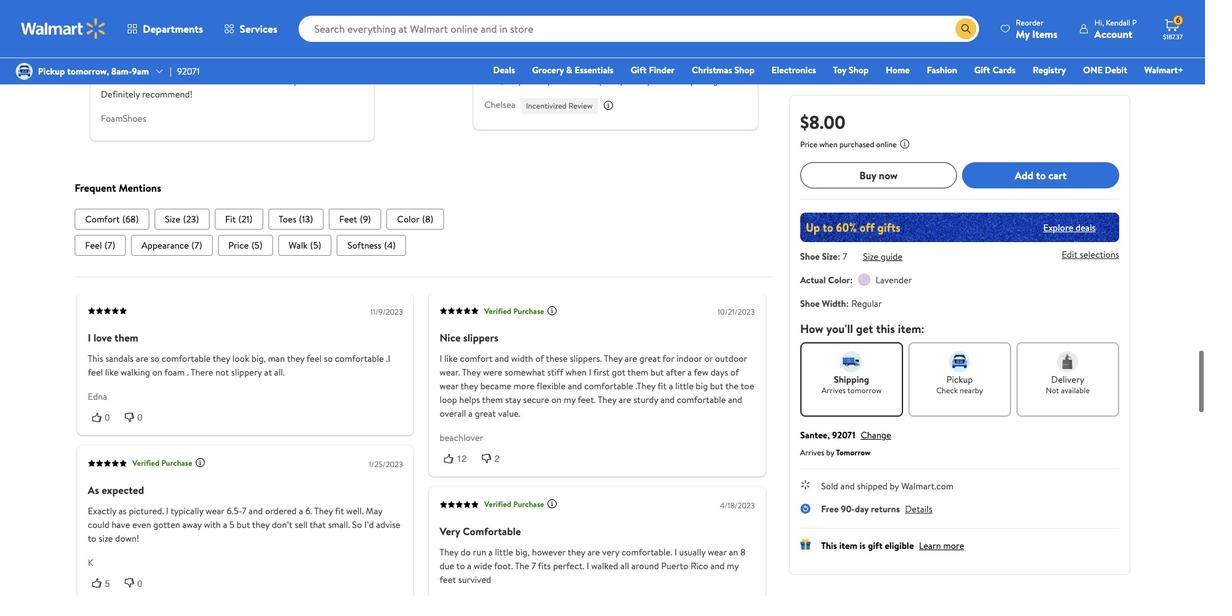 Task type: describe. For each thing, give the bounding box(es) containing it.
they right feet.
[[598, 394, 617, 407]]

a left true
[[275, 32, 279, 45]]

comfort
[[460, 352, 493, 365]]

items
[[1033, 27, 1058, 41]]

were
[[483, 366, 503, 379]]

that,
[[484, 74, 503, 87]]

a up the pickup tomorrow, 8am-9am at the left
[[101, 46, 105, 59]]

incentivized
[[526, 100, 567, 111]]

one
[[1084, 64, 1103, 77]]

i inside "exactly as pictured. i typically wear 6.5-7 and ordered a 6. they fit well. may could have even gotten away with a 5 but they don't sell that small. so i'd advise to size down!"
[[166, 505, 169, 518]]

0 vertical spatial shoes
[[322, 32, 344, 45]]

they down these
[[484, 46, 502, 59]]

pretty
[[600, 74, 624, 87]]

(21)
[[239, 213, 253, 226]]

Walmart Site-Wide search field
[[299, 16, 980, 42]]

i up too
[[257, 46, 259, 59]]

mentions
[[119, 181, 161, 195]]

like inside i like comfort and width of these slippers. they are great for indoor or outdoor wear. they were somewhat stiff when i first got them but after a few days of wear they became more flexible and comfortable .they fit a little big but the toe loop helps them stay secure on my feet. they are sturdy and comfortable and overall a great value.
[[445, 352, 458, 365]]

and down toe
[[728, 394, 743, 407]]

how
[[800, 321, 824, 337]]

fit inside i like comfort and width of these slippers. they are great for indoor or outdoor wear. they were somewhat stiff when i first got them but after a few days of wear they became more flexible and comfortable .they fit a little big but the toe loop helps them stay secure on my feet. they are sturdy and comfortable and overall a great value.
[[658, 380, 667, 393]]

2 horizontal spatial when
[[820, 139, 838, 150]]

survived
[[458, 573, 491, 587]]

add
[[1015, 168, 1034, 183]]

1 horizontal spatial size
[[527, 13, 544, 28]]

this
[[876, 321, 895, 337]]

debit
[[1105, 64, 1128, 77]]

gifting made easy image
[[800, 540, 811, 550]]

i left am
[[575, 32, 577, 45]]

intent image for pickup image
[[950, 352, 971, 373]]

0 down edna in the left of the page
[[105, 413, 110, 423]]

expected
[[102, 483, 144, 497]]

they inside they do run a little big, however they are very comfortable. i usually wear an 8 due to a wide foot. the 7 fits perfect. i walked all around puerto rico and my feet survived
[[568, 546, 586, 559]]

purchase for comfortable
[[514, 499, 544, 510]]

this for this sandals are so comfortable they look big, man they feel so comfortable .i feel like walking on foam . there not slippery at all.
[[88, 352, 103, 365]]

foot.
[[494, 560, 513, 573]]

fit (21)
[[225, 213, 253, 226]]

whole
[[176, 46, 199, 59]]

(4)
[[384, 239, 396, 252]]

in inside cute but size down these run really big, i am a size 8, 8.5.  i ordered these in an 8 and they are huge. my best friend wears an 11 and they fit her perfectly. i would recommend sizing down if you order. other than that, they are super cute and pretty comfy when they fit right.
[[704, 32, 711, 45]]

gift for gift cards
[[975, 64, 991, 77]]

1 horizontal spatial an
[[713, 32, 723, 45]]

list item containing size
[[154, 209, 209, 230]]

available
[[1061, 385, 1090, 396]]

all
[[621, 560, 629, 573]]

shoe width : regular
[[800, 297, 882, 311]]

5 inside 'button'
[[105, 579, 110, 589]]

in up room
[[114, 46, 121, 59]]

christmas shop
[[692, 64, 755, 77]]

4/18/2023
[[720, 500, 755, 511]]

in up "brand" on the top
[[166, 60, 173, 73]]

comfy
[[626, 74, 652, 87]]

verified for nice slippers
[[484, 306, 512, 317]]

in left 8am-
[[101, 74, 108, 87]]

price (5)
[[229, 239, 263, 252]]

fit inside list item
[[225, 213, 236, 226]]

: for width
[[847, 297, 849, 311]]

and up were
[[495, 352, 509, 365]]

2 vertical spatial great
[[475, 407, 496, 421]]

got inside very cute, comfortable and fit great! fit great and very comfortable. i'm typically a true 7.5 in shoes and a 7 in shoes sold in whole sizes only and i got the 7. there is plenty of room but not in a way that they are too big! i have a similar pair in a different brand of the tan color or i would buy those too! definitely recommend!
[[262, 46, 275, 59]]

eligible
[[885, 540, 914, 553]]

1 horizontal spatial them
[[482, 394, 503, 407]]

registry link
[[1027, 63, 1072, 77]]

a up those
[[310, 60, 314, 73]]

2 horizontal spatial great
[[640, 352, 661, 365]]

big, for down
[[558, 32, 572, 45]]

1 vertical spatial the
[[190, 74, 203, 87]]

like inside this sandals are so comfortable they look big, man they feel so comfortable .i feel like walking on foam . there not slippery at all.
[[105, 366, 119, 379]]

very for big,
[[602, 546, 620, 559]]

1 horizontal spatial more
[[944, 540, 965, 553]]

this item is gift eligible learn more
[[821, 540, 965, 553]]

shop for christmas shop
[[735, 64, 755, 77]]

they inside i like comfort and width of these slippers. they are great for indoor or outdoor wear. they were somewhat stiff when i first got them but after a few days of wear they became more flexible and comfortable .they fit a little big but the toe loop helps them stay secure on my feet. they are sturdy and comfortable and overall a great value.
[[461, 380, 478, 393]]

foam
[[164, 366, 185, 379]]

0 horizontal spatial down
[[546, 13, 571, 28]]

i love them
[[88, 331, 139, 345]]

grocery
[[532, 64, 564, 77]]

list item containing price
[[218, 235, 273, 256]]

an inside they do run a little big, however they are very comfortable. i usually wear an 8 due to a wide foot. the 7 fits perfect. i walked all around puerto rico and my feet survived
[[729, 546, 738, 559]]

deals link
[[487, 63, 521, 77]]

for
[[663, 352, 675, 365]]

arrives inside shipping arrives tomorrow
[[822, 385, 846, 396]]

0 horizontal spatial an
[[633, 46, 642, 59]]

1 horizontal spatial feel
[[307, 352, 322, 365]]

comfortable down the big on the right bottom
[[677, 394, 726, 407]]

fit inside "exactly as pictured. i typically wear 6.5-7 and ordered a 6. they fit well. may could have even gotten away with a 5 but they don't sell that small. so i'd advise to size down!"
[[335, 505, 344, 518]]

(23)
[[183, 213, 199, 226]]

but down days at the bottom right of the page
[[710, 380, 724, 393]]

a down helps
[[469, 407, 473, 421]]

by inside santee, 92071 change arrives by tomorrow
[[827, 448, 835, 459]]

appearance (7)
[[142, 239, 202, 252]]

i left walked
[[587, 560, 589, 573]]

they inside "exactly as pictured. i typically wear 6.5-7 and ordered a 6. they fit well. may could have even gotten away with a 5 but they don't sell that small. so i'd advise to size down!"
[[252, 518, 270, 531]]

1 vertical spatial shoes
[[123, 46, 146, 59]]

verified purchase for nice slippers
[[484, 306, 544, 317]]

up to sixty percent off deals. shop now. image
[[800, 213, 1120, 242]]

to inside "button"
[[1037, 168, 1046, 183]]

but down "for"
[[651, 366, 664, 379]]

i right 8.5.
[[642, 32, 644, 45]]

7 inside "exactly as pictured. i typically wear 6.5-7 and ordered a 6. they fit well. may could have even gotten away with a 5 but they don't sell that small. so i'd advise to size down!"
[[242, 505, 247, 518]]

92071 for santee,
[[833, 429, 856, 442]]

little inside they do run a little big, however they are very comfortable. i usually wear an 8 due to a wide foot. the 7 fits perfect. i walked all around puerto rico and my feet survived
[[495, 546, 513, 559]]

92071 for |
[[177, 65, 200, 78]]

you
[[660, 60, 675, 73]]

buy
[[860, 168, 877, 183]]

they down perfectly.
[[505, 74, 522, 87]]

and down recommend
[[583, 74, 598, 87]]

intent image for shipping image
[[841, 352, 862, 373]]

around
[[632, 560, 659, 573]]

0 vertical spatial them
[[115, 331, 139, 345]]

1 vertical spatial is
[[860, 540, 866, 553]]

and right sturdy
[[661, 394, 675, 407]]

they left look
[[213, 352, 230, 365]]

1 vertical spatial feel
[[88, 366, 103, 379]]

1 vertical spatial down
[[629, 60, 650, 73]]

helps
[[460, 394, 480, 407]]

big!
[[268, 60, 282, 73]]

gotten
[[153, 518, 180, 531]]

1 vertical spatial size
[[600, 32, 614, 45]]

way
[[182, 60, 197, 73]]

on inside this sandals are so comfortable they look big, man they feel so comfortable .i feel like walking on foam . there not slippery at all.
[[152, 366, 162, 379]]

size (23)
[[165, 213, 199, 226]]

a left 6.
[[299, 505, 303, 518]]

slippery
[[231, 366, 262, 379]]

i down huge.
[[525, 60, 527, 73]]

the inside i like comfort and width of these slippers. they are great for indoor or outdoor wear. they were somewhat stiff when i first got them but after a few days of wear they became more flexible and comfortable .they fit a little big but the toe loop helps them stay secure on my feet. they are sturdy and comfortable and overall a great value.
[[726, 380, 739, 393]]

even
[[132, 518, 151, 531]]

details button
[[906, 503, 933, 516]]

a left wide
[[467, 560, 472, 573]]

online
[[877, 139, 897, 150]]

gift finder link
[[625, 63, 681, 77]]

pictured.
[[129, 505, 164, 518]]

gift finder
[[631, 64, 675, 77]]

if
[[653, 60, 658, 73]]

comfortable left .i
[[335, 352, 384, 365]]

shipped
[[857, 480, 888, 493]]

8,
[[616, 32, 624, 45]]

there inside very cute, comfortable and fit great! fit great and very comfortable. i'm typically a true 7.5 in shoes and a 7 in shoes sold in whole sizes only and i got the 7. there is plenty of room but not in a way that they are too big! i have a similar pair in a different brand of the tan color or i would buy those too! definitely recommend!
[[300, 46, 323, 59]]

run inside they do run a little big, however they are very comfortable. i usually wear an 8 due to a wide foot. the 7 fits perfect. i walked all around puerto rico and my feet survived
[[473, 546, 486, 559]]

and right sold
[[841, 480, 855, 493]]

toe
[[741, 380, 755, 393]]

very for great!
[[154, 32, 171, 45]]

shop for toy shop
[[849, 64, 869, 77]]

comfortable up .
[[162, 352, 211, 365]]

toy shop link
[[828, 63, 875, 77]]

of down way
[[179, 74, 188, 87]]

and up sizes
[[208, 13, 225, 28]]

8 inside cute but size down these run really big, i am a size 8, 8.5.  i ordered these in an 8 and they are huge. my best friend wears an 11 and they fit her perfectly. i would recommend sizing down if you order. other than that, they are super cute and pretty comfy when they fit right.
[[725, 32, 730, 45]]

90-
[[841, 503, 855, 516]]

6.
[[306, 505, 312, 518]]

list item containing comfort
[[75, 209, 149, 230]]

0 vertical spatial the
[[277, 46, 290, 59]]

you'll
[[827, 321, 854, 337]]

is inside very cute, comfortable and fit great! fit great and very comfortable. i'm typically a true 7.5 in shoes and a 7 in shoes sold in whole sizes only and i got the 7. there is plenty of room but not in a way that they are too big! i have a similar pair in a different brand of the tan color or i would buy those too! definitely recommend!
[[325, 46, 331, 59]]

christmas
[[692, 64, 733, 77]]

i'm
[[226, 32, 238, 45]]

order.
[[677, 60, 700, 73]]

services button
[[214, 13, 288, 45]]

2 horizontal spatial them
[[628, 366, 649, 379]]

first
[[594, 366, 610, 379]]

my inside cute but size down these run really big, i am a size 8, 8.5.  i ordered these in an 8 and they are huge. my best friend wears an 11 and they fit her perfectly. i would recommend sizing down if you order. other than that, they are super cute and pretty comfy when they fit right.
[[548, 46, 560, 59]]

big, for so
[[252, 352, 266, 365]]

explore deals
[[1044, 221, 1096, 234]]

lavender
[[876, 274, 912, 287]]

departments
[[143, 22, 203, 36]]

i up wear.
[[440, 352, 442, 365]]

have inside "exactly as pictured. i typically wear 6.5-7 and ordered a 6. they fit well. may could have even gotten away with a 5 but they don't sell that small. so i'd advise to size down!"
[[112, 518, 130, 531]]

0 button for expected
[[120, 577, 153, 591]]

0 button down edna in the left of the page
[[88, 411, 120, 425]]

got inside i like comfort and width of these slippers. they are great for indoor or outdoor wear. they were somewhat stiff when i first got them but after a few days of wear they became more flexible and comfortable .they fit a little big but the toe loop helps them stay secure on my feet. they are sturdy and comfortable and overall a great value.
[[612, 366, 626, 379]]

walmart.com
[[902, 480, 954, 493]]

cute but size down these run really big, i am a size 8, 8.5.  i ordered these in an 8 and they are huge. my best friend wears an 11 and they fit her perfectly. i would recommend sizing down if you order. other than that, they are super cute and pretty comfy when they fit right.
[[484, 13, 747, 87]]

intent image for delivery image
[[1058, 352, 1079, 373]]

are inside they do run a little big, however they are very comfortable. i usually wear an 8 due to a wide foot. the 7 fits perfect. i walked all around puerto rico and my feet survived
[[588, 546, 600, 559]]

they up first
[[604, 352, 623, 365]]

a right '|'
[[176, 60, 180, 73]]

0 vertical spatial color
[[397, 213, 420, 226]]

feet
[[339, 213, 357, 226]]

verified purchase information image for slippers
[[547, 305, 558, 316]]

very cute, comfortable and fit great! fit great and very comfortable. i'm typically a true 7.5 in shoes and a 7 in shoes sold in whole sizes only and i got the 7. there is plenty of room but not in a way that they are too big! i have a similar pair in a different brand of the tan color or i would buy those too! definitely recommend!
[[101, 13, 361, 100]]

grocery & essentials link
[[526, 63, 620, 77]]

there inside this sandals are so comfortable they look big, man they feel so comfortable .i feel like walking on foam . there not slippery at all.
[[191, 366, 213, 379]]

walked
[[592, 560, 619, 573]]

very for very cute, comfortable and fit great! fit great and very comfortable. i'm typically a true 7.5 in shoes and a 7 in shoes sold in whole sizes only and i got the 7. there is plenty of room but not in a way that they are too big! i have a similar pair in a different brand of the tan color or i would buy those too! definitely recommend!
[[101, 13, 121, 28]]

verified for as expected
[[132, 458, 160, 469]]

shoe for shoe size : 7
[[800, 250, 820, 263]]

list item containing color
[[387, 209, 444, 230]]

verified for very comfortable
[[484, 499, 512, 510]]

in right sold
[[166, 46, 173, 59]]

regular
[[852, 297, 882, 311]]

and up than
[[732, 32, 747, 45]]

hi, kendall p account
[[1095, 17, 1137, 41]]

(7) for appearance (7)
[[192, 239, 202, 252]]

are up .they
[[625, 352, 638, 365]]

of left room
[[101, 60, 109, 73]]

more inside i like comfort and width of these slippers. they are great for indoor or outdoor wear. they were somewhat stiff when i first got them but after a few days of wear they became more flexible and comfortable .they fit a little big but the toe loop helps them stay secure on my feet. they are sturdy and comfortable and overall a great value.
[[514, 380, 535, 393]]

my inside they do run a little big, however they are very comfortable. i usually wear an 8 due to a wide foot. the 7 fits perfect. i walked all around puerto rico and my feet survived
[[727, 560, 739, 573]]

and up plenty
[[346, 32, 361, 45]]

a right with
[[223, 518, 227, 531]]

these inside cute but size down these run really big, i am a size 8, 8.5.  i ordered these in an 8 and they are huge. my best friend wears an 11 and they fit her perfectly. i would recommend sizing down if you order. other than that, they are super cute and pretty comfy when they fit right.
[[680, 32, 702, 45]]

to inside they do run a little big, however they are very comfortable. i usually wear an 8 due to a wide foot. the 7 fits perfect. i walked all around puerto rico and my feet survived
[[457, 560, 465, 573]]

deals
[[1076, 221, 1096, 234]]

.they
[[636, 380, 656, 393]]

and up feet.
[[568, 380, 582, 393]]

that inside "exactly as pictured. i typically wear 6.5-7 and ordered a 6. they fit well. may could have even gotten away with a 5 but they don't sell that small. so i'd advise to size down!"
[[310, 518, 326, 531]]

look
[[233, 352, 249, 365]]

11/9/2023
[[371, 306, 403, 318]]

indoor
[[677, 352, 702, 365]]

recommend!
[[142, 87, 193, 100]]

kendall
[[1106, 17, 1131, 28]]

and up sold
[[137, 32, 151, 45]]

fit left right.
[[696, 74, 706, 87]]

list item containing softness
[[337, 235, 406, 256]]

deals
[[493, 64, 515, 77]]

0 for love
[[137, 413, 143, 423]]

k
[[88, 556, 93, 569]]

pickup for check
[[947, 373, 973, 387]]

list item containing feel
[[75, 235, 126, 256]]

stay
[[505, 394, 521, 407]]

they inside they do run a little big, however they are very comfortable. i usually wear an 8 due to a wide foot. the 7 fits perfect. i walked all around puerto rico and my feet survived
[[440, 546, 459, 559]]

5 inside "exactly as pictured. i typically wear 6.5-7 and ordered a 6. they fit well. may could have even gotten away with a 5 but they don't sell that small. so i'd advise to size down!"
[[230, 518, 235, 531]]

comfortable. for great!
[[173, 32, 224, 45]]

frequent
[[75, 181, 116, 195]]

fit left her
[[688, 46, 697, 59]]

walmart image
[[21, 18, 106, 39]]

they down comfort at the left of page
[[462, 366, 481, 379]]

and up too
[[240, 46, 255, 59]]

are inside this sandals are so comfortable they look big, man they feel so comfortable .i feel like walking on foam . there not slippery at all.
[[136, 352, 148, 365]]

1 horizontal spatial color
[[828, 274, 851, 287]]

of right "width"
[[536, 352, 544, 365]]

comfort
[[85, 213, 120, 226]]

tan
[[205, 74, 218, 87]]

big
[[696, 380, 708, 393]]

they up you
[[669, 46, 686, 59]]

guide
[[881, 250, 903, 263]]

walk
[[289, 239, 308, 252]]

of down outdoor
[[731, 366, 739, 379]]

Search search field
[[299, 16, 980, 42]]

list containing comfort
[[75, 209, 774, 230]]

a up wide
[[489, 546, 493, 559]]



Task type: vqa. For each thing, say whether or not it's contained in the screenshot.
Nice slippers on the bottom left of the page
yes



Task type: locate. For each thing, give the bounding box(es) containing it.
verified purchase information image up 'however'
[[547, 499, 558, 509]]

that down sizes
[[199, 60, 215, 73]]

and right 6.5-
[[249, 505, 263, 518]]

my inside i like comfort and width of these slippers. they are great for indoor or outdoor wear. they were somewhat stiff when i first got them but after a few days of wear they became more flexible and comfortable .they fit a little big but the toe loop helps them stay secure on my feet. they are sturdy and comfortable and overall a great value.
[[564, 394, 576, 407]]

0 vertical spatial an
[[713, 32, 723, 45]]

list item
[[75, 209, 149, 230], [154, 209, 209, 230], [215, 209, 263, 230], [268, 209, 324, 230], [329, 209, 382, 230], [387, 209, 444, 230], [75, 235, 126, 256], [131, 235, 213, 256], [218, 235, 273, 256], [278, 235, 332, 256], [337, 235, 406, 256]]

0 horizontal spatial (5)
[[252, 239, 263, 252]]

they right man
[[287, 352, 305, 365]]

0 vertical spatial this
[[88, 352, 103, 365]]

: left regular
[[847, 297, 849, 311]]

a down after
[[669, 380, 673, 393]]

not inside this sandals are so comfortable they look big, man they feel so comfortable .i feel like walking on foam . there not slippery at all.
[[216, 366, 229, 379]]

tomorrow
[[848, 385, 882, 396]]

0 horizontal spatial would
[[258, 74, 281, 87]]

(8)
[[422, 213, 434, 226]]

are up walking
[[136, 352, 148, 365]]

color
[[220, 74, 240, 87]]

them up sandals
[[115, 331, 139, 345]]

run right these
[[510, 32, 523, 45]]

2 vertical spatial size
[[99, 532, 113, 545]]

comfortable. inside they do run a little big, however they are very comfortable. i usually wear an 8 due to a wide foot. the 7 fits perfect. i walked all around puerto rico and my feet survived
[[622, 546, 673, 559]]

are left the super
[[525, 74, 537, 87]]

1 horizontal spatial run
[[510, 32, 523, 45]]

comfortable. up whole on the top left of the page
[[173, 32, 224, 45]]

list item containing fit
[[215, 209, 263, 230]]

0 vertical spatial shoe
[[800, 250, 820, 263]]

big, inside cute but size down these run really big, i am a size 8, 8.5.  i ordered these in an 8 and they are huge. my best friend wears an 11 and they fit her perfectly. i would recommend sizing down if you order. other than that, they are super cute and pretty comfy when they fit right.
[[558, 32, 572, 45]]

an left 11
[[633, 46, 642, 59]]

price down $8.00
[[800, 139, 818, 150]]

item
[[840, 540, 858, 553]]

this inside this sandals are so comfortable they look big, man they feel so comfortable .i feel like walking on foam . there not slippery at all.
[[88, 352, 103, 365]]

0 vertical spatial very
[[154, 32, 171, 45]]

pickup for tomorrow,
[[38, 65, 65, 78]]

price when purchased online
[[800, 139, 897, 150]]

2 vertical spatial big,
[[516, 546, 530, 559]]

very left cute,
[[101, 13, 121, 28]]

typically inside "exactly as pictured. i typically wear 6.5-7 and ordered a 6. they fit well. may could have even gotten away with a 5 but they don't sell that small. so i'd advise to size down!"
[[171, 505, 203, 518]]

1 vertical spatial list
[[75, 235, 774, 256]]

these
[[484, 32, 507, 45]]

down
[[546, 13, 571, 28], [629, 60, 650, 73]]

size
[[527, 13, 544, 28], [600, 32, 614, 45], [99, 532, 113, 545]]

1 vertical spatial typically
[[171, 505, 203, 518]]

color (8)
[[397, 213, 434, 226]]

1 vertical spatial there
[[191, 366, 213, 379]]

2 shop from the left
[[849, 64, 869, 77]]

comfortable. inside very cute, comfortable and fit great! fit great and very comfortable. i'm typically a true 7.5 in shoes and a 7 in shoes sold in whole sizes only and i got the 7. there is plenty of room but not in a way that they are too big! i have a similar pair in a different brand of the tan color or i would buy those too! definitely recommend!
[[173, 32, 224, 45]]

1 horizontal spatial is
[[860, 540, 866, 553]]

0 vertical spatial there
[[300, 46, 323, 59]]

list item down (9)
[[337, 235, 406, 256]]

list item containing walk
[[278, 235, 332, 256]]

0 horizontal spatial size
[[99, 532, 113, 545]]

verified purchase information image
[[195, 458, 206, 468]]

2 shoe from the top
[[800, 297, 820, 311]]

pair
[[344, 60, 359, 73]]

big, up the
[[516, 546, 530, 559]]

or up few
[[705, 352, 713, 365]]

(5) for walk (5)
[[310, 239, 321, 252]]

rico
[[691, 560, 709, 573]]

1 (5) from the left
[[252, 239, 263, 252]]

exactly as pictured. i typically wear 6.5-7 and ordered a 6. they fit well. may could have even gotten away with a 5 but they don't sell that small. so i'd advise to size down!
[[88, 505, 401, 545]]

5 down could
[[105, 579, 110, 589]]

gift left the if
[[631, 64, 647, 77]]

and inside they do run a little big, however they are very comfortable. i usually wear an 8 due to a wide foot. the 7 fits perfect. i walked all around puerto rico and my feet survived
[[711, 560, 725, 573]]

or inside i like comfort and width of these slippers. they are great for indoor or outdoor wear. they were somewhat stiff when i first got them but after a few days of wear they became more flexible and comfortable .they fit a little big but the toe loop helps them stay secure on my feet. they are sturdy and comfortable and overall a great value.
[[705, 352, 713, 365]]

1 horizontal spatial gift
[[975, 64, 991, 77]]

on inside i like comfort and width of these slippers. they are great for indoor or outdoor wear. they were somewhat stiff when i first got them but after a few days of wear they became more flexible and comfortable .they fit a little big but the toe loop helps them stay secure on my feet. they are sturdy and comfortable and overall a great value.
[[552, 394, 562, 407]]

are up walked
[[588, 546, 600, 559]]

1 vertical spatial :
[[851, 274, 853, 287]]

0 vertical spatial 92071
[[177, 65, 200, 78]]

when down $8.00
[[820, 139, 838, 150]]

not inside very cute, comfortable and fit great! fit great and very comfortable. i'm typically a true 7.5 in shoes and a 7 in shoes sold in whole sizes only and i got the 7. there is plenty of room but not in a way that they are too big! i have a similar pair in a different brand of the tan color or i would buy those too! definitely recommend!
[[151, 60, 164, 73]]

services
[[240, 22, 278, 36]]

my inside reorder my items
[[1016, 27, 1030, 41]]

2 so from the left
[[324, 352, 333, 365]]

great
[[114, 32, 135, 45], [640, 352, 661, 365], [475, 407, 496, 421]]

the left tan
[[190, 74, 203, 87]]

0 horizontal spatial 8
[[725, 32, 730, 45]]

comfortable.
[[173, 32, 224, 45], [622, 546, 673, 559]]

they down only
[[217, 60, 235, 73]]

1 vertical spatial pickup
[[947, 373, 973, 387]]

and inside "exactly as pictured. i typically wear 6.5-7 and ordered a 6. they fit well. may could have even gotten away with a 5 but they don't sell that small. so i'd advise to size down!"
[[249, 505, 263, 518]]

5
[[230, 518, 235, 531], [105, 579, 110, 589]]

they up helps
[[461, 380, 478, 393]]

shipping
[[834, 373, 870, 387]]

0 horizontal spatial little
[[495, 546, 513, 559]]

electronics
[[772, 64, 816, 77]]

2 horizontal spatial wear
[[708, 546, 727, 559]]

feet.
[[578, 394, 596, 407]]

feel right man
[[307, 352, 322, 365]]

0 horizontal spatial there
[[191, 366, 213, 379]]

big, inside they do run a little big, however they are very comfortable. i usually wear an 8 due to a wide foot. the 7 fits perfect. i walked all around puerto rico and my feet survived
[[516, 546, 530, 559]]

more down "somewhat"
[[514, 380, 535, 393]]

edna
[[88, 390, 107, 403]]

purchase for slippers
[[514, 306, 544, 317]]

1 vertical spatial not
[[216, 366, 229, 379]]

are left too
[[237, 60, 250, 73]]

0 horizontal spatial is
[[325, 46, 331, 59]]

1 shop from the left
[[735, 64, 755, 77]]

shoe down actual
[[800, 297, 820, 311]]

ordered inside cute but size down these run really big, i am a size 8, 8.5.  i ordered these in an 8 and they are huge. my best friend wears an 11 and they fit her perfectly. i would recommend sizing down if you order. other than that, they are super cute and pretty comfy when they fit right.
[[647, 32, 678, 45]]

my
[[564, 394, 576, 407], [727, 560, 739, 573]]

list item down size (23)
[[131, 235, 213, 256]]

big, up at
[[252, 352, 266, 365]]

1 vertical spatial verified
[[132, 458, 160, 469]]

0 horizontal spatial wear
[[206, 505, 225, 518]]

0 button down walking
[[120, 411, 153, 425]]

1 (7) from the left
[[105, 239, 115, 252]]

very up due
[[440, 524, 460, 539]]

legal information image
[[900, 139, 910, 149]]

1 horizontal spatial great
[[475, 407, 496, 421]]

1 verified purchase information image from the top
[[547, 305, 558, 316]]

but inside "exactly as pictured. i typically wear 6.5-7 and ordered a 6. they fit well. may could have even gotten away with a 5 but they don't sell that small. so i'd advise to size down!"
[[237, 518, 250, 531]]

typically inside very cute, comfortable and fit great! fit great and very comfortable. i'm typically a true 7.5 in shoes and a 7 in shoes sold in whole sizes only and i got the 7. there is plenty of room but not in a way that they are too big! i have a similar pair in a different brand of the tan color or i would buy those too! definitely recommend!
[[240, 32, 273, 45]]

purchase for expected
[[161, 458, 192, 469]]

great inside very cute, comfortable and fit great! fit great and very comfortable. i'm typically a true 7.5 in shoes and a 7 in shoes sold in whole sizes only and i got the 7. there is plenty of room but not in a way that they are too big! i have a similar pair in a different brand of the tan color or i would buy those too! definitely recommend!
[[114, 32, 135, 45]]

so
[[352, 518, 362, 531]]

that
[[199, 60, 215, 73], [310, 518, 326, 531]]

0 horizontal spatial size
[[165, 213, 180, 226]]

6
[[1177, 15, 1181, 26]]

1 vertical spatial color
[[828, 274, 851, 287]]

1 vertical spatial them
[[628, 366, 649, 379]]

gift
[[868, 540, 883, 553]]

list up (4)
[[75, 209, 774, 230]]

1 horizontal spatial got
[[612, 366, 626, 379]]

1 horizontal spatial price
[[800, 139, 818, 150]]

shop inside toy shop link
[[849, 64, 869, 77]]

but inside cute but size down these run really big, i am a size 8, 8.5.  i ordered these in an 8 and they are huge. my best friend wears an 11 and they fit her perfectly. i would recommend sizing down if you order. other than that, they are super cute and pretty comfy when they fit right.
[[509, 13, 525, 28]]

(5) down (21)
[[252, 239, 263, 252]]

0 vertical spatial pickup
[[38, 65, 65, 78]]

very inside they do run a little big, however they are very comfortable. i usually wear an 8 due to a wide foot. the 7 fits perfect. i walked all around puerto rico and my feet survived
[[602, 546, 620, 559]]

1 vertical spatial fit
[[225, 213, 236, 226]]

feel
[[307, 352, 322, 365], [88, 366, 103, 379]]

list item containing toes
[[268, 209, 324, 230]]

5 down 6.5-
[[230, 518, 235, 531]]

2 gift from the left
[[975, 64, 991, 77]]

0 vertical spatial typically
[[240, 32, 273, 45]]

verified purchase information image
[[547, 305, 558, 316], [547, 499, 558, 509]]

1 vertical spatial comfortable.
[[622, 546, 673, 559]]

1 gift from the left
[[631, 64, 647, 77]]

walmart+
[[1145, 64, 1184, 77]]

very inside very cute, comfortable and fit great! fit great and very comfortable. i'm typically a true 7.5 in shoes and a 7 in shoes sold in whole sizes only and i got the 7. there is plenty of room but not in a way that they are too big! i have a similar pair in a different brand of the tan color or i would buy those too! definitely recommend!
[[154, 32, 171, 45]]

1 so from the left
[[151, 352, 160, 365]]

feel
[[85, 239, 102, 252]]

: for color
[[851, 274, 853, 287]]

cute,
[[124, 13, 147, 28]]

is up similar
[[325, 46, 331, 59]]

ordered
[[647, 32, 678, 45], [265, 505, 297, 518]]

run inside cute but size down these run really big, i am a size 8, 8.5.  i ordered these in an 8 and they are huge. my best friend wears an 11 and they fit her perfectly. i would recommend sizing down if you order. other than that, they are super cute and pretty comfy when they fit right.
[[510, 32, 523, 45]]

shop
[[735, 64, 755, 77], [849, 64, 869, 77]]

little inside i like comfort and width of these slippers. they are great for indoor or outdoor wear. they were somewhat stiff when i first got them but after a few days of wear they became more flexible and comfortable .they fit a little big but the toe loop helps them stay secure on my feet. they are sturdy and comfortable and overall a great value.
[[676, 380, 694, 393]]

they down order.
[[677, 74, 694, 87]]

2 horizontal spatial an
[[729, 546, 738, 559]]

like down sandals
[[105, 366, 119, 379]]

big, up best
[[558, 32, 572, 45]]

pickup check nearby
[[937, 373, 984, 396]]

0 horizontal spatial not
[[151, 60, 164, 73]]

shoes up plenty
[[322, 32, 344, 45]]

incentivized review
[[526, 100, 593, 111]]

0 horizontal spatial so
[[151, 352, 160, 365]]

santee, 92071 change arrives by tomorrow
[[800, 429, 892, 459]]

(7) for feel (7)
[[105, 239, 115, 252]]

shoe for shoe width : regular
[[800, 297, 820, 311]]

perfect.
[[553, 560, 585, 573]]

became
[[481, 380, 512, 393]]

verified purchase information image for comfortable
[[547, 499, 558, 509]]

they up the perfect. in the bottom left of the page
[[568, 546, 586, 559]]

0 horizontal spatial fit
[[101, 32, 112, 45]]

0 button for love
[[120, 411, 153, 425]]

| 92071
[[170, 65, 200, 78]]

but up different
[[135, 60, 148, 73]]

sturdy
[[634, 394, 659, 407]]

1 horizontal spatial like
[[445, 352, 458, 365]]

advise
[[376, 518, 401, 531]]

0 horizontal spatial them
[[115, 331, 139, 345]]

1 horizontal spatial there
[[300, 46, 323, 59]]

free 90-day returns details
[[821, 503, 933, 516]]

1 horizontal spatial fit
[[225, 213, 236, 226]]

sold and shipped by walmart.com
[[821, 480, 954, 493]]

list item containing feet
[[329, 209, 382, 230]]

pickup inside the "pickup check nearby"
[[947, 373, 973, 387]]

toy shop
[[833, 64, 869, 77]]

little down after
[[676, 380, 694, 393]]

verified up "slippers"
[[484, 306, 512, 317]]

0 horizontal spatial these
[[546, 352, 568, 365]]

0 horizontal spatial 5
[[105, 579, 110, 589]]

7 inside very cute, comfortable and fit great! fit great and very comfortable. i'm typically a true 7.5 in shoes and a 7 in shoes sold in whole sizes only and i got the 7. there is plenty of room but not in a way that they are too big! i have a similar pair in a different brand of the tan color or i would buy those too! definitely recommend!
[[107, 46, 112, 59]]

1 vertical spatial purchase
[[161, 458, 192, 469]]

big, inside this sandals are so comfortable they look big, man they feel so comfortable .i feel like walking on foam . there not slippery at all.
[[252, 352, 266, 365]]

1 vertical spatial that
[[310, 518, 326, 531]]

with
[[204, 518, 221, 531]]

1 horizontal spatial comfortable.
[[622, 546, 673, 559]]

1 vertical spatial got
[[612, 366, 626, 379]]

fit inside very cute, comfortable and fit great! fit great and very comfortable. i'm typically a true 7.5 in shoes and a 7 in shoes sold in whole sizes only and i got the 7. there is plenty of room but not in a way that they are too big! i have a similar pair in a different brand of the tan color or i would buy those too! definitely recommend!
[[228, 13, 238, 28]]

away
[[182, 518, 202, 531]]

1 horizontal spatial my
[[727, 560, 739, 573]]

0 horizontal spatial shoes
[[123, 46, 146, 59]]

friend
[[582, 46, 606, 59]]

i
[[575, 32, 577, 45], [642, 32, 644, 45], [257, 46, 259, 59], [285, 60, 287, 73], [525, 60, 527, 73], [253, 74, 256, 87], [88, 331, 91, 345], [440, 352, 442, 365], [589, 366, 592, 379], [166, 505, 169, 518], [675, 546, 677, 559], [587, 560, 589, 573]]

0 vertical spatial little
[[676, 380, 694, 393]]

there right .
[[191, 366, 213, 379]]

(5) for price (5)
[[252, 239, 263, 252]]

that inside very cute, comfortable and fit great! fit great and very comfortable. i'm typically a true 7.5 in shoes and a 7 in shoes sold in whole sizes only and i got the 7. there is plenty of room but not in a way that they are too big! i have a similar pair in a different brand of the tan color or i would buy those too! definitely recommend!
[[199, 60, 215, 73]]

returns
[[871, 503, 900, 516]]

these inside i like comfort and width of these slippers. they are great for indoor or outdoor wear. they were somewhat stiff when i first got them but after a few days of wear they became more flexible and comfortable .they fit a little big but the toe loop helps them stay secure on my feet. they are sturdy and comfortable and overall a great value.
[[546, 352, 568, 365]]

fit inside very cute, comfortable and fit great! fit great and very comfortable. i'm typically a true 7.5 in shoes and a 7 in shoes sold in whole sizes only and i got the 7. there is plenty of room but not in a way that they are too big! i have a similar pair in a different brand of the tan color or i would buy those too! definitely recommend!
[[101, 32, 112, 45]]

slippers
[[463, 331, 499, 345]]

0 vertical spatial arrives
[[822, 385, 846, 396]]

edit
[[1062, 248, 1078, 262]]

the left 7.
[[277, 46, 290, 59]]

by down santee,
[[827, 448, 835, 459]]

or inside very cute, comfortable and fit great! fit great and very comfortable. i'm typically a true 7.5 in shoes and a 7 in shoes sold in whole sizes only and i got the 7. there is plenty of room but not in a way that they are too big! i have a similar pair in a different brand of the tan color or i would buy those too! definitely recommend!
[[242, 74, 251, 87]]

got right first
[[612, 366, 626, 379]]

but right cute
[[509, 13, 525, 28]]

0 horizontal spatial that
[[199, 60, 215, 73]]

have inside very cute, comfortable and fit great! fit great and very comfortable. i'm typically a true 7.5 in shoes and a 7 in shoes sold in whole sizes only and i got the 7. there is plenty of room but not in a way that they are too big! i have a similar pair in a different brand of the tan color or i would buy those too! definitely recommend!
[[289, 60, 308, 73]]

is left gift
[[860, 540, 866, 553]]

i right big!
[[285, 60, 287, 73]]

pickup down intent image for pickup
[[947, 373, 973, 387]]

.i
[[386, 352, 391, 365]]

down up comfy
[[629, 60, 650, 73]]

1 horizontal spatial these
[[680, 32, 702, 45]]

incentivized review information image
[[603, 100, 614, 110]]

2 vertical spatial them
[[482, 394, 503, 407]]

this for this item is gift eligible learn more
[[821, 540, 837, 553]]

list item up walk
[[268, 209, 324, 230]]

price for price (5)
[[229, 239, 249, 252]]

1 vertical spatial have
[[112, 518, 130, 531]]

2 button
[[478, 453, 510, 466]]

0 horizontal spatial great
[[114, 32, 135, 45]]

a up definitely
[[110, 74, 115, 87]]

and right 11
[[652, 46, 667, 59]]

comfortable. for big,
[[622, 546, 673, 559]]

are up perfectly.
[[504, 46, 517, 59]]

comfortable
[[149, 13, 206, 28], [162, 352, 211, 365], [335, 352, 384, 365], [584, 380, 634, 393], [677, 394, 726, 407]]

size inside "exactly as pictured. i typically wear 6.5-7 and ordered a 6. they fit well. may could have even gotten away with a 5 but they don't sell that small. so i'd advise to size down!"
[[99, 532, 113, 545]]

1 horizontal spatial very
[[440, 524, 460, 539]]

wear inside they do run a little big, however they are very comfortable. i usually wear an 8 due to a wide foot. the 7 fits perfect. i walked all around puerto rico and my feet survived
[[708, 546, 727, 559]]

verified purchase up "slippers"
[[484, 306, 544, 317]]

0 horizontal spatial feel
[[88, 366, 103, 379]]

2 (5) from the left
[[310, 239, 321, 252]]

1 horizontal spatial size
[[822, 250, 838, 263]]

fashion link
[[921, 63, 964, 77]]

cart
[[1049, 168, 1067, 183]]

verified purchase
[[484, 306, 544, 317], [132, 458, 192, 469], [484, 499, 544, 510]]

size left 8,
[[600, 32, 614, 45]]

slippers.
[[570, 352, 602, 365]]

1 shoe from the top
[[800, 250, 820, 263]]

comfortable down first
[[584, 380, 634, 393]]

would down huge.
[[529, 60, 553, 73]]

to right due
[[457, 560, 465, 573]]

verified purchase for as expected
[[132, 458, 192, 469]]

2 (7) from the left
[[192, 239, 202, 252]]

size for size (23)
[[165, 213, 180, 226]]

list item up price (5)
[[215, 209, 263, 230]]

they inside "exactly as pictured. i typically wear 6.5-7 and ordered a 6. they fit well. may could have even gotten away with a 5 but they don't sell that small. so i'd advise to size down!"
[[314, 505, 333, 518]]

her
[[700, 46, 713, 59]]

shop right right.
[[735, 64, 755, 77]]

 image
[[16, 63, 33, 80]]

but inside very cute, comfortable and fit great! fit great and very comfortable. i'm typically a true 7.5 in shoes and a 7 in shoes sold in whole sizes only and i got the 7. there is plenty of room but not in a way that they are too big! i have a similar pair in a different brand of the tan color or i would buy those too! definitely recommend!
[[135, 60, 148, 73]]

2
[[495, 454, 500, 464]]

them up .they
[[628, 366, 649, 379]]

2 vertical spatial the
[[726, 380, 739, 393]]

2 vertical spatial :
[[847, 297, 849, 311]]

sell
[[295, 518, 308, 531]]

a inside cute but size down these run really big, i am a size 8, 8.5.  i ordered these in an 8 and they are huge. my best friend wears an 11 and they fit her perfectly. i would recommend sizing down if you order. other than that, they are super cute and pretty comfy when they fit right.
[[593, 32, 598, 45]]

0 horizontal spatial to
[[88, 532, 96, 545]]

0 for expected
[[137, 579, 143, 589]]

0 horizontal spatial shop
[[735, 64, 755, 77]]

92071
[[177, 65, 200, 78], [833, 429, 856, 442]]

would inside very cute, comfortable and fit great! fit great and very comfortable. i'm typically a true 7.5 in shoes and a 7 in shoes sold in whole sizes only and i got the 7. there is plenty of room but not in a way that they are too big! i have a similar pair in a different brand of the tan color or i would buy those too! definitely recommend!
[[258, 74, 281, 87]]

comfortable. up around
[[622, 546, 673, 559]]

i down too
[[253, 74, 256, 87]]

ordered up the don't
[[265, 505, 297, 518]]

those
[[300, 74, 322, 87]]

pickup left tomorrow,
[[38, 65, 65, 78]]

6 $187.37
[[1164, 15, 1183, 41]]

92071 inside santee, 92071 change arrives by tomorrow
[[833, 429, 856, 442]]

p
[[1133, 17, 1137, 28]]

i left love
[[88, 331, 91, 345]]

1 horizontal spatial 8
[[741, 546, 746, 559]]

8 up than
[[725, 32, 730, 45]]

0 vertical spatial ordered
[[647, 32, 678, 45]]

fit
[[228, 13, 238, 28], [688, 46, 697, 59], [696, 74, 706, 87], [658, 380, 667, 393], [335, 505, 344, 518]]

in right 7.5
[[313, 32, 320, 45]]

1 vertical spatial arrives
[[800, 448, 825, 459]]

plenty
[[333, 46, 358, 59]]

1 horizontal spatial would
[[529, 60, 553, 73]]

to inside "exactly as pictured. i typically wear 6.5-7 and ordered a 6. they fit well. may could have even gotten away with a 5 but they don't sell that small. so i'd advise to size down!"
[[88, 532, 96, 545]]

7 inside they do run a little big, however they are very comfortable. i usually wear an 8 due to a wide foot. the 7 fits perfect. i walked all around puerto rico and my feet survived
[[532, 560, 536, 573]]

are left sturdy
[[619, 394, 632, 407]]

gift cards
[[975, 64, 1016, 77]]

2 verified purchase information image from the top
[[547, 499, 558, 509]]

price for price when purchased online
[[800, 139, 818, 150]]

comfortable inside very cute, comfortable and fit great! fit great and very comfortable. i'm typically a true 7.5 in shoes and a 7 in shoes sold in whole sizes only and i got the 7. there is plenty of room but not in a way that they are too big! i have a similar pair in a different brand of the tan color or i would buy those too! definitely recommend!
[[149, 13, 206, 28]]

days
[[711, 366, 729, 379]]

small.
[[328, 518, 350, 531]]

these up her
[[680, 32, 702, 45]]

1 vertical spatial run
[[473, 546, 486, 559]]

2 list from the top
[[75, 235, 774, 256]]

list
[[75, 209, 774, 230], [75, 235, 774, 256]]

similar
[[316, 60, 342, 73]]

gift for gift finder
[[631, 64, 647, 77]]

not left slippery
[[216, 366, 229, 379]]

size left (23)
[[165, 213, 180, 226]]

arrives inside santee, 92071 change arrives by tomorrow
[[800, 448, 825, 459]]

very inside very cute, comfortable and fit great! fit great and very comfortable. i'm typically a true 7.5 in shoes and a 7 in shoes sold in whole sizes only and i got the 7. there is plenty of room but not in a way that they are too big! i have a similar pair in a different brand of the tan color or i would buy those too! definitely recommend!
[[101, 13, 121, 28]]

too
[[252, 60, 265, 73]]

8.5.
[[626, 32, 640, 45]]

1 horizontal spatial this
[[821, 540, 837, 553]]

wear inside i like comfort and width of these slippers. they are great for indoor or outdoor wear. they were somewhat stiff when i first got them but after a few days of wear they became more flexible and comfortable .they fit a little big but the toe loop helps them stay secure on my feet. they are sturdy and comfortable and overall a great value.
[[440, 380, 459, 393]]

: for size
[[838, 250, 841, 263]]

nearby
[[960, 385, 984, 396]]

departments button
[[117, 13, 214, 45]]

a left few
[[688, 366, 692, 379]]

very for very comfortable
[[440, 524, 460, 539]]

1 vertical spatial very
[[440, 524, 460, 539]]

little up foot.
[[495, 546, 513, 559]]

them down became
[[482, 394, 503, 407]]

0 horizontal spatial or
[[242, 74, 251, 87]]

fit left (21)
[[225, 213, 236, 226]]

1 list from the top
[[75, 209, 774, 230]]

huge.
[[519, 46, 546, 59]]

i up 'puerto'
[[675, 546, 677, 559]]

by right shipped
[[890, 480, 899, 493]]

wear.
[[440, 366, 460, 379]]

list containing feel
[[75, 235, 774, 256]]

ordered inside "exactly as pictured. i typically wear 6.5-7 and ordered a 6. they fit well. may could have even gotten away with a 5 but they don't sell that small. so i'd advise to size down!"
[[265, 505, 297, 518]]

when inside i like comfort and width of these slippers. they are great for indoor or outdoor wear. they were somewhat stiff when i first got them but after a few days of wear they became more flexible and comfortable .they fit a little big but the toe loop helps them stay secure on my feet. they are sturdy and comfortable and overall a great value.
[[566, 366, 587, 379]]

0 horizontal spatial very
[[154, 32, 171, 45]]

would inside cute but size down these run really big, i am a size 8, 8.5.  i ordered these in an 8 and they are huge. my best friend wears an 11 and they fit her perfectly. i would recommend sizing down if you order. other than that, they are super cute and pretty comfy when they fit right.
[[529, 60, 553, 73]]

are inside very cute, comfortable and fit great! fit great and very comfortable. i'm typically a true 7.5 in shoes and a 7 in shoes sold in whole sizes only and i got the 7. there is plenty of room but not in a way that they are too big! i have a similar pair in a different brand of the tan color or i would buy those too! definitely recommend!
[[237, 60, 250, 73]]

1 vertical spatial little
[[495, 546, 513, 559]]

more right learn
[[944, 540, 965, 553]]

1 vertical spatial my
[[727, 560, 739, 573]]

have
[[289, 60, 308, 73], [112, 518, 130, 531]]

0 horizontal spatial 92071
[[177, 65, 200, 78]]

0 vertical spatial fit
[[101, 32, 112, 45]]

1 vertical spatial my
[[548, 46, 560, 59]]

1 horizontal spatial 5
[[230, 518, 235, 531]]

(7) right the "feel"
[[105, 239, 115, 252]]

when inside cute but size down these run really big, i am a size 8, 8.5.  i ordered these in an 8 and they are huge. my best friend wears an 11 and they fit her perfectly. i would recommend sizing down if you order. other than that, they are super cute and pretty comfy when they fit right.
[[654, 74, 675, 87]]

1 horizontal spatial pickup
[[947, 373, 973, 387]]

0 horizontal spatial have
[[112, 518, 130, 531]]

1 vertical spatial by
[[890, 480, 899, 493]]

price inside list item
[[229, 239, 249, 252]]

i left first
[[589, 366, 592, 379]]

size for size guide
[[863, 250, 879, 263]]

0 horizontal spatial more
[[514, 380, 535, 393]]

2 horizontal spatial :
[[851, 274, 853, 287]]

1 horizontal spatial or
[[705, 352, 713, 365]]

shop inside christmas shop link
[[735, 64, 755, 77]]

feel up edna in the left of the page
[[88, 366, 103, 379]]

0 vertical spatial big,
[[558, 32, 572, 45]]

home
[[886, 64, 910, 77]]

verified purchase for very comfortable
[[484, 499, 544, 510]]

there down 7.5
[[300, 46, 323, 59]]

sold
[[148, 46, 164, 59]]

grocery & essentials
[[532, 64, 614, 77]]

gift inside "link"
[[631, 64, 647, 77]]

$187.37
[[1164, 32, 1183, 41]]

0 vertical spatial or
[[242, 74, 251, 87]]

1 vertical spatial to
[[88, 532, 96, 545]]

cute
[[484, 13, 507, 28]]

search icon image
[[961, 24, 972, 34]]

delivery
[[1052, 373, 1085, 387]]

0 vertical spatial more
[[514, 380, 535, 393]]

0 vertical spatial 8
[[725, 32, 730, 45]]

0 horizontal spatial this
[[88, 352, 103, 365]]

8 inside they do run a little big, however they are very comfortable. i usually wear an 8 due to a wide foot. the 7 fits perfect. i walked all around puerto rico and my feet survived
[[741, 546, 746, 559]]

arrives down santee,
[[800, 448, 825, 459]]

list item containing appearance
[[131, 235, 213, 256]]

0 vertical spatial very
[[101, 13, 121, 28]]

do
[[461, 546, 471, 559]]

fit right .they
[[658, 380, 667, 393]]

1 horizontal spatial not
[[216, 366, 229, 379]]

wear inside "exactly as pictured. i typically wear 6.5-7 and ordered a 6. they fit well. may could have even gotten away with a 5 but they don't sell that small. so i'd advise to size down!"
[[206, 505, 225, 518]]

purchase
[[514, 306, 544, 317], [161, 458, 192, 469], [514, 499, 544, 510]]

edit selections button
[[1062, 248, 1120, 262]]

they inside very cute, comfortable and fit great! fit great and very comfortable. i'm typically a true 7.5 in shoes and a 7 in shoes sold in whole sizes only and i got the 7. there is plenty of room but not in a way that they are too big! i have a similar pair in a different brand of the tan color or i would buy those too! definitely recommend!
[[217, 60, 235, 73]]



